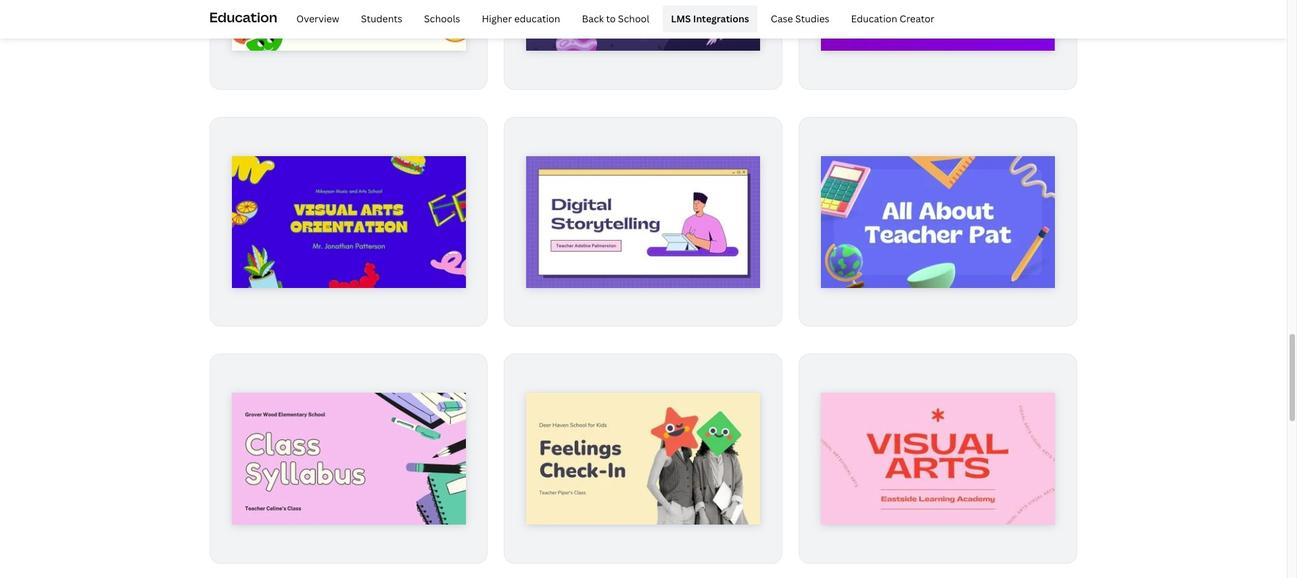 Task type: locate. For each thing, give the bounding box(es) containing it.
about me blank education presentation in blue pink white 3d style image
[[822, 156, 1056, 288]]

students link
[[353, 5, 411, 32]]

lms integrations
[[671, 12, 749, 25]]

education
[[209, 8, 278, 26], [852, 12, 898, 25]]

to
[[606, 12, 616, 25]]

back to school link
[[574, 5, 658, 32]]

education inside education creator link
[[852, 12, 898, 25]]

education creator
[[852, 12, 935, 25]]

education for education
[[209, 8, 278, 26]]

schools
[[424, 12, 460, 25]]

case
[[771, 12, 793, 25]]

overview link
[[288, 5, 348, 32]]

lms integrations link
[[663, 5, 758, 32]]

education creator link
[[843, 5, 943, 32]]

purple space race science lesson education presentation image
[[527, 0, 761, 51]]

menu bar
[[283, 5, 943, 32]]

fun purple illustrated 3d humans education keynote presentation image
[[822, 0, 1056, 51]]

pink green and violet school supplies class syllabus education presentation image
[[232, 393, 466, 525]]

0 horizontal spatial education
[[209, 8, 278, 26]]

menu bar containing overview
[[283, 5, 943, 32]]

case studies
[[771, 12, 830, 25]]

back to school
[[582, 12, 650, 25]]

lms
[[671, 12, 691, 25]]

studies
[[796, 12, 830, 25]]

colorful modern stickers remote learning events and special interest presentation image
[[232, 0, 466, 51]]

1 horizontal spatial education
[[852, 12, 898, 25]]

integrations
[[693, 12, 749, 25]]



Task type: describe. For each thing, give the bounding box(es) containing it.
students
[[361, 12, 403, 25]]

higher education
[[482, 12, 561, 25]]

purple pink and blue lined digital storytelling media arts presentation image
[[527, 156, 761, 288]]

overview
[[296, 12, 339, 25]]

pink and neon yellow retro classic visual arts lesson education presentation image
[[822, 393, 1056, 525]]

colorful illustration social and emotional learning sel feelings check in weather education presentation image
[[527, 393, 761, 525]]

schools link
[[416, 5, 468, 32]]

education for education creator
[[852, 12, 898, 25]]

colorful psychedelic modern retro visual arts class orientation education presentation image
[[232, 156, 466, 288]]

education
[[514, 12, 561, 25]]

school
[[618, 12, 650, 25]]

case studies link
[[763, 5, 838, 32]]

higher education link
[[474, 5, 569, 32]]

higher
[[482, 12, 512, 25]]

back
[[582, 12, 604, 25]]

creator
[[900, 12, 935, 25]]



Task type: vqa. For each thing, say whether or not it's contained in the screenshot.
Search search field
no



